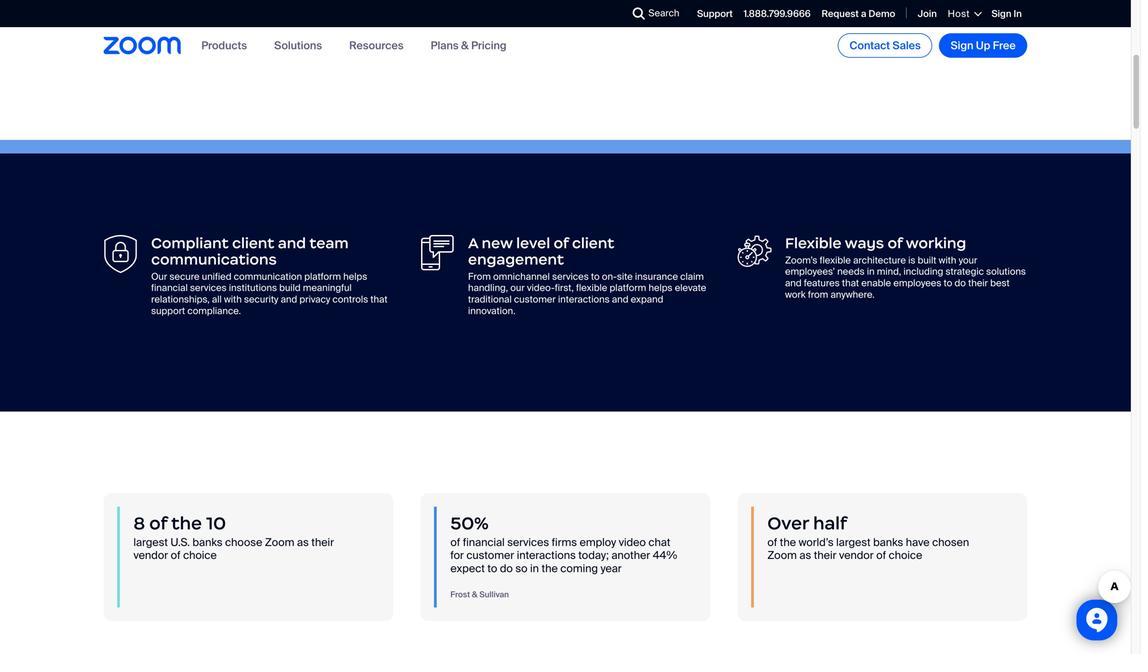 Task type: vqa. For each thing, say whether or not it's contained in the screenshot.
"Sales" link at top
no



Task type: locate. For each thing, give the bounding box(es) containing it.
in left "mind,"
[[867, 265, 875, 278]]

solutions button
[[274, 38, 322, 53]]

to inside flexible ways of working zoom's flexible architecture is built with your employees' needs in mind, including strategic solutions and features that enable employees to do their best work from anywhere.
[[944, 277, 953, 289]]

1 horizontal spatial platform
[[610, 282, 647, 294]]

2 client from the left
[[572, 234, 615, 252]]

2 vertical spatial the
[[542, 561, 558, 576]]

meaningful
[[303, 282, 352, 294]]

to right including
[[944, 277, 953, 289]]

video left chat
[[619, 535, 646, 550]]

banks inside over half of the world's largest banks have chosen zoom as their vendor of choice
[[874, 535, 904, 550]]

banks left have
[[874, 535, 904, 550]]

contact sales
[[850, 38, 921, 53]]

2 largest from the left
[[836, 535, 871, 550]]

zoom's
[[785, 254, 818, 267]]

that left enable
[[842, 277, 859, 289]]

get
[[121, 29, 139, 43]]

2 choice from the left
[[889, 548, 923, 563]]

video inside 50% of financial services firms employ video chat for customer interactions today; another 44% expect to do so in the coming year
[[619, 535, 646, 550]]

zoom down 'over'
[[768, 548, 797, 563]]

0 vertical spatial sign
[[992, 8, 1012, 20]]

1 horizontal spatial zoom
[[768, 548, 797, 563]]

1 choice from the left
[[183, 548, 217, 563]]

1 horizontal spatial to
[[591, 270, 600, 283]]

services up compliance.
[[190, 282, 227, 294]]

0 horizontal spatial sign
[[951, 38, 974, 53]]

the right 'so'
[[542, 561, 558, 576]]

the down 'over'
[[780, 535, 796, 550]]

interactions down 'on-' on the right top
[[558, 293, 610, 306]]

1 horizontal spatial client
[[572, 234, 615, 252]]

architecture
[[853, 254, 906, 267]]

that
[[842, 277, 859, 289], [371, 293, 388, 306]]

to
[[591, 270, 600, 283], [944, 277, 953, 289], [488, 561, 498, 576]]

1 banks from the left
[[193, 535, 223, 550]]

1 vertical spatial sign
[[951, 38, 974, 53]]

financial inside 50% of financial services firms employ video chat for customer interactions today; another 44% expect to do so in the coming year
[[463, 535, 505, 550]]

join
[[918, 8, 937, 20]]

the inside 8 of the 10 largest u.s. banks choose zoom as their vendor of choice
[[171, 512, 202, 534]]

1 horizontal spatial helps
[[649, 282, 673, 294]]

0 vertical spatial the
[[171, 512, 202, 534]]

expect
[[451, 561, 485, 576]]

helps left elevate
[[649, 282, 673, 294]]

0 vertical spatial &
[[461, 38, 469, 53]]

& right 'plans'
[[461, 38, 469, 53]]

watch video link
[[207, 29, 281, 43]]

largest down half in the right of the page
[[836, 535, 871, 550]]

as down 'over'
[[800, 548, 812, 563]]

0 horizontal spatial to
[[488, 561, 498, 576]]

sign
[[992, 8, 1012, 20], [951, 38, 974, 53]]

1 horizontal spatial in
[[867, 265, 875, 278]]

1 horizontal spatial banks
[[874, 535, 904, 550]]

10
[[206, 512, 226, 534]]

0 horizontal spatial client
[[232, 234, 274, 252]]

client up 'on-' on the right top
[[572, 234, 615, 252]]

0 horizontal spatial video
[[242, 29, 270, 43]]

sign for sign up free
[[951, 38, 974, 53]]

banks
[[193, 535, 223, 550], [874, 535, 904, 550]]

1 vertical spatial in
[[530, 561, 539, 576]]

solutions
[[274, 38, 322, 53]]

the up u.s.
[[171, 512, 202, 534]]

0 horizontal spatial &
[[461, 38, 469, 53]]

0 vertical spatial video
[[242, 29, 270, 43]]

& for frost
[[472, 589, 478, 600]]

1 vertical spatial video
[[619, 535, 646, 550]]

and down the zoom's
[[785, 277, 802, 289]]

world's
[[799, 535, 834, 550]]

1 horizontal spatial financial
[[463, 535, 505, 550]]

claim
[[680, 270, 704, 283]]

as
[[297, 535, 309, 550], [800, 548, 812, 563]]

another
[[612, 548, 650, 563]]

& for plans
[[461, 38, 469, 53]]

1 vertical spatial do
[[500, 561, 513, 576]]

our
[[151, 270, 167, 283]]

0 horizontal spatial as
[[297, 535, 309, 550]]

sales
[[893, 38, 921, 53]]

request a demo
[[822, 8, 896, 20]]

client up communication
[[232, 234, 274, 252]]

that right 'controls'
[[371, 293, 388, 306]]

1 horizontal spatial as
[[800, 548, 812, 563]]

to right expect
[[488, 561, 498, 576]]

zoom right choose
[[265, 535, 295, 550]]

0 vertical spatial in
[[867, 265, 875, 278]]

1.888.799.9666 link
[[744, 8, 811, 20]]

omnichannel
[[493, 270, 550, 283]]

site
[[617, 270, 633, 283]]

for
[[451, 548, 464, 563]]

1 vertical spatial flexible
[[576, 282, 608, 294]]

innovation.
[[468, 305, 516, 317]]

request a demo link
[[822, 8, 896, 20]]

services left 'on-' on the right top
[[552, 270, 589, 283]]

1 horizontal spatial their
[[814, 548, 837, 563]]

1 horizontal spatial &
[[472, 589, 478, 600]]

banks inside 8 of the 10 largest u.s. banks choose zoom as their vendor of choice
[[193, 535, 223, 550]]

demo
[[869, 8, 896, 20]]

so
[[516, 561, 528, 576]]

secure
[[170, 270, 200, 283]]

customer down omnichannel
[[514, 293, 556, 306]]

1 horizontal spatial video
[[619, 535, 646, 550]]

with
[[939, 254, 957, 267], [224, 293, 242, 306]]

is
[[909, 254, 916, 267]]

2 banks from the left
[[874, 535, 904, 550]]

1 largest from the left
[[134, 535, 168, 550]]

banks down 10
[[193, 535, 223, 550]]

0 horizontal spatial in
[[530, 561, 539, 576]]

1 vertical spatial the
[[780, 535, 796, 550]]

privacy
[[300, 293, 330, 306]]

handling,
[[468, 282, 508, 294]]

financial inside compliant client and team communications our secure unified communication platform helps financial services institutions build meaningful relationships, all with security and privacy controls that support compliance.
[[151, 282, 188, 294]]

features
[[804, 277, 840, 289]]

contact sales link
[[838, 33, 933, 58]]

largest down 8 on the left of the page
[[134, 535, 168, 550]]

institutions
[[229, 282, 277, 294]]

pricing
[[471, 38, 507, 53]]

and
[[278, 234, 306, 252], [785, 277, 802, 289], [281, 293, 297, 306], [612, 293, 629, 306]]

as right choose
[[297, 535, 309, 550]]

your
[[959, 254, 978, 267]]

to left 'on-' on the right top
[[591, 270, 600, 283]]

flexible up features
[[820, 254, 851, 267]]

1.888.799.9666
[[744, 8, 811, 20]]

services up 'so'
[[507, 535, 549, 550]]

enable
[[862, 277, 891, 289]]

choice down 10
[[183, 548, 217, 563]]

host
[[948, 7, 970, 20]]

choice left chosen
[[889, 548, 923, 563]]

2 horizontal spatial to
[[944, 277, 953, 289]]

customer
[[514, 293, 556, 306], [467, 548, 514, 563]]

1 horizontal spatial sign
[[992, 8, 1012, 20]]

1 horizontal spatial choice
[[889, 548, 923, 563]]

sign in link
[[992, 8, 1022, 20]]

in inside 50% of financial services firms employ video chat for customer interactions today; another 44% expect to do so in the coming year
[[530, 561, 539, 576]]

0 horizontal spatial their
[[311, 535, 334, 550]]

watch
[[208, 29, 239, 43]]

choice inside 8 of the 10 largest u.s. banks choose zoom as their vendor of choice
[[183, 548, 217, 563]]

0 vertical spatial flexible
[[820, 254, 851, 267]]

0 horizontal spatial with
[[224, 293, 242, 306]]

vendor left u.s.
[[134, 548, 168, 563]]

vendor inside 8 of the 10 largest u.s. banks choose zoom as their vendor of choice
[[134, 548, 168, 563]]

largest inside over half of the world's largest banks have chosen zoom as their vendor of choice
[[836, 535, 871, 550]]

sign in
[[992, 8, 1022, 20]]

0 horizontal spatial financial
[[151, 282, 188, 294]]

helps up 'controls'
[[343, 270, 367, 283]]

platform inside the a new level of client engagement from omnichannel services to on-site insurance claim handling, our video-first, flexible platform helps elevate traditional customer interactions and expand innovation.
[[610, 282, 647, 294]]

and left privacy
[[281, 293, 297, 306]]

0 vertical spatial with
[[939, 254, 957, 267]]

zoom inside over half of the world's largest banks have chosen zoom as their vendor of choice
[[768, 548, 797, 563]]

team
[[309, 234, 349, 252]]

0 horizontal spatial choice
[[183, 548, 217, 563]]

and down site
[[612, 293, 629, 306]]

do down your on the right top of the page
[[955, 277, 966, 289]]

2 horizontal spatial their
[[969, 277, 988, 289]]

compliant client and team communications our secure unified communication platform helps financial services institutions build meaningful relationships, all with security and privacy controls that support compliance.
[[151, 234, 388, 317]]

0 horizontal spatial zoom
[[265, 535, 295, 550]]

0 horizontal spatial banks
[[193, 535, 223, 550]]

financial down 50%
[[463, 535, 505, 550]]

1 vertical spatial that
[[371, 293, 388, 306]]

sign left 'up'
[[951, 38, 974, 53]]

1 vertical spatial customer
[[467, 548, 514, 563]]

have
[[906, 535, 930, 550]]

the
[[171, 512, 202, 534], [780, 535, 796, 550], [542, 561, 558, 576]]

video right watch at left top
[[242, 29, 270, 43]]

interactions
[[558, 293, 610, 306], [517, 548, 576, 563]]

client
[[232, 234, 274, 252], [572, 234, 615, 252]]

0 vertical spatial financial
[[151, 282, 188, 294]]

1 client from the left
[[232, 234, 274, 252]]

over half of the world's largest banks have chosen zoom as their vendor of choice
[[768, 512, 970, 563]]

shield with lock image
[[104, 235, 138, 273]]

0 horizontal spatial helps
[[343, 270, 367, 283]]

support link
[[697, 8, 733, 20]]

0 vertical spatial that
[[842, 277, 859, 289]]

flexible
[[820, 254, 851, 267], [576, 282, 608, 294]]

their inside over half of the world's largest banks have chosen zoom as their vendor of choice
[[814, 548, 837, 563]]

customer inside the a new level of client engagement from omnichannel services to on-site insurance claim handling, our video-first, flexible platform helps elevate traditional customer interactions and expand innovation.
[[514, 293, 556, 306]]

0 vertical spatial do
[[955, 277, 966, 289]]

request
[[822, 8, 859, 20]]

1 horizontal spatial do
[[955, 277, 966, 289]]

customer right the for
[[467, 548, 514, 563]]

their inside 8 of the 10 largest u.s. banks choose zoom as their vendor of choice
[[311, 535, 334, 550]]

their
[[969, 277, 988, 289], [311, 535, 334, 550], [814, 548, 837, 563]]

sign left the "in"
[[992, 8, 1012, 20]]

in right 'so'
[[530, 561, 539, 576]]

largest
[[134, 535, 168, 550], [836, 535, 871, 550]]

host button
[[948, 7, 981, 20]]

anywhere.
[[831, 288, 875, 301]]

of inside 50% of financial services firms employ video chat for customer interactions today; another 44% expect to do so in the coming year
[[451, 535, 460, 550]]

0 horizontal spatial largest
[[134, 535, 168, 550]]

1 horizontal spatial the
[[542, 561, 558, 576]]

services inside compliant client and team communications our secure unified communication platform helps financial services institutions build meaningful relationships, all with security and privacy controls that support compliance.
[[190, 282, 227, 294]]

as inside 8 of the 10 largest u.s. banks choose zoom as their vendor of choice
[[297, 535, 309, 550]]

interactions left 'today;'
[[517, 548, 576, 563]]

0 vertical spatial customer
[[514, 293, 556, 306]]

with right 'built' at the right of page
[[939, 254, 957, 267]]

1 horizontal spatial with
[[939, 254, 957, 267]]

vendor down half in the right of the page
[[839, 548, 874, 563]]

of inside flexible ways of working zoom's flexible architecture is built with your employees' needs in mind, including strategic solutions and features that enable employees to do their best work from anywhere.
[[888, 234, 903, 252]]

0 horizontal spatial flexible
[[576, 282, 608, 294]]

0 horizontal spatial the
[[171, 512, 202, 534]]

0 vertical spatial interactions
[[558, 293, 610, 306]]

0 horizontal spatial platform
[[304, 270, 341, 283]]

to inside 50% of financial services firms employ video chat for customer interactions today; another 44% expect to do so in the coming year
[[488, 561, 498, 576]]

1 vertical spatial &
[[472, 589, 478, 600]]

1 horizontal spatial services
[[507, 535, 549, 550]]

traditional
[[468, 293, 512, 306]]

2 vendor from the left
[[839, 548, 874, 563]]

0 horizontal spatial that
[[371, 293, 388, 306]]

0 horizontal spatial vendor
[[134, 548, 168, 563]]

0 horizontal spatial do
[[500, 561, 513, 576]]

get started link
[[104, 20, 196, 52]]

2 horizontal spatial services
[[552, 270, 589, 283]]

1 horizontal spatial largest
[[836, 535, 871, 550]]

do left 'so'
[[500, 561, 513, 576]]

helps inside the a new level of client engagement from omnichannel services to on-site insurance claim handling, our video-first, flexible platform helps elevate traditional customer interactions and expand innovation.
[[649, 282, 673, 294]]

1 vertical spatial interactions
[[517, 548, 576, 563]]

first,
[[555, 282, 574, 294]]

helps inside compliant client and team communications our secure unified communication platform helps financial services institutions build meaningful relationships, all with security and privacy controls that support compliance.
[[343, 270, 367, 283]]

& right frost
[[472, 589, 478, 600]]

2 horizontal spatial the
[[780, 535, 796, 550]]

1 horizontal spatial vendor
[[839, 548, 874, 563]]

1 horizontal spatial flexible
[[820, 254, 851, 267]]

client inside the a new level of client engagement from omnichannel services to on-site insurance claim handling, our video-first, flexible platform helps elevate traditional customer interactions and expand innovation.
[[572, 234, 615, 252]]

expand
[[631, 293, 664, 306]]

and left team
[[278, 234, 306, 252]]

plans & pricing
[[431, 38, 507, 53]]

1 vertical spatial financial
[[463, 535, 505, 550]]

video-
[[527, 282, 555, 294]]

with right all
[[224, 293, 242, 306]]

customer inside 50% of financial services firms employ video chat for customer interactions today; another 44% expect to do so in the coming year
[[467, 548, 514, 563]]

1 vendor from the left
[[134, 548, 168, 563]]

financial up support
[[151, 282, 188, 294]]

in
[[1014, 8, 1022, 20]]

flexible right first,
[[576, 282, 608, 294]]

1 horizontal spatial that
[[842, 277, 859, 289]]

1 vertical spatial with
[[224, 293, 242, 306]]

0 horizontal spatial services
[[190, 282, 227, 294]]



Task type: describe. For each thing, give the bounding box(es) containing it.
employees
[[894, 277, 942, 289]]

to inside the a new level of client engagement from omnichannel services to on-site insurance claim handling, our video-first, flexible platform helps elevate traditional customer interactions and expand innovation.
[[591, 270, 600, 283]]

on-
[[602, 270, 617, 283]]

and inside the a new level of client engagement from omnichannel services to on-site insurance claim handling, our video-first, flexible platform helps elevate traditional customer interactions and expand innovation.
[[612, 293, 629, 306]]

chat
[[649, 535, 671, 550]]

interactions inside 50% of financial services firms employ video chat for customer interactions today; another 44% expect to do so in the coming year
[[517, 548, 576, 563]]

with inside compliant client and team communications our secure unified communication platform helps financial services institutions build meaningful relationships, all with security and privacy controls that support compliance.
[[224, 293, 242, 306]]

ways
[[845, 234, 884, 252]]

flexible
[[785, 234, 842, 252]]

all
[[212, 293, 222, 306]]

products
[[201, 38, 247, 53]]

sign up free
[[951, 38, 1016, 53]]

a new level of client engagement from omnichannel services to on-site insurance claim handling, our video-first, flexible platform helps elevate traditional customer interactions and expand innovation.
[[468, 234, 707, 317]]

do inside 50% of financial services firms employ video chat for customer interactions today; another 44% expect to do so in the coming year
[[500, 561, 513, 576]]

u.s.
[[171, 535, 190, 550]]

level
[[516, 234, 550, 252]]

unified
[[202, 270, 232, 283]]

search image
[[633, 7, 645, 20]]

that inside flexible ways of working zoom's flexible architecture is built with your employees' needs in mind, including strategic solutions and features that enable employees to do their best work from anywhere.
[[842, 277, 859, 289]]

compliance.
[[187, 305, 241, 317]]

8 of the 10 largest u.s. banks choose zoom as their vendor of choice
[[134, 512, 334, 563]]

as inside over half of the world's largest banks have chosen zoom as their vendor of choice
[[800, 548, 812, 563]]

sign up free link
[[939, 33, 1028, 58]]

a
[[468, 234, 478, 252]]

support
[[697, 8, 733, 20]]

firms
[[552, 535, 577, 550]]

from
[[808, 288, 829, 301]]

best
[[991, 277, 1010, 289]]

build
[[279, 282, 301, 294]]

resources
[[349, 38, 404, 53]]

video inside watch video link
[[242, 29, 270, 43]]

new
[[482, 234, 513, 252]]

engagement
[[468, 250, 564, 269]]

products button
[[201, 38, 247, 53]]

services inside 50% of financial services firms employ video chat for customer interactions today; another 44% expect to do so in the coming year
[[507, 535, 549, 550]]

security
[[244, 293, 278, 306]]

largest inside 8 of the 10 largest u.s. banks choose zoom as their vendor of choice
[[134, 535, 168, 550]]

in inside flexible ways of working zoom's flexible architecture is built with your employees' needs in mind, including strategic solutions and features that enable employees to do their best work from anywhere.
[[867, 265, 875, 278]]

vendor inside over half of the world's largest banks have chosen zoom as their vendor of choice
[[839, 548, 874, 563]]

free
[[993, 38, 1016, 53]]

44%
[[653, 548, 677, 563]]

search
[[649, 7, 680, 19]]

compliant
[[151, 234, 229, 252]]

plans & pricing link
[[431, 38, 507, 53]]

get started
[[121, 29, 179, 43]]

employ
[[580, 535, 616, 550]]

choose
[[225, 535, 262, 550]]

zoom inside 8 of the 10 largest u.s. banks choose zoom as their vendor of choice
[[265, 535, 295, 550]]

frost & sullivan
[[451, 589, 509, 600]]

needs
[[838, 265, 865, 278]]

a
[[861, 8, 867, 20]]

from
[[468, 270, 491, 283]]

client inside compliant client and team communications our secure unified communication platform helps financial services institutions build meaningful relationships, all with security and privacy controls that support compliance.
[[232, 234, 274, 252]]

communications
[[151, 250, 277, 269]]

platform inside compliant client and team communications our secure unified communication platform helps financial services institutions build meaningful relationships, all with security and privacy controls that support compliance.
[[304, 270, 341, 283]]

frost
[[451, 589, 470, 600]]

services inside the a new level of client engagement from omnichannel services to on-site insurance claim handling, our video-first, flexible platform helps elevate traditional customer interactions and expand innovation.
[[552, 270, 589, 283]]

flexible inside the a new level of client engagement from omnichannel services to on-site insurance claim handling, our video-first, flexible platform helps elevate traditional customer interactions and expand innovation.
[[576, 282, 608, 294]]

phone with text message image
[[421, 235, 455, 270]]

solutions
[[987, 265, 1026, 278]]

the inside over half of the world's largest banks have chosen zoom as their vendor of choice
[[780, 535, 796, 550]]

do inside flexible ways of working zoom's flexible architecture is built with your employees' needs in mind, including strategic solutions and features that enable employees to do their best work from anywhere.
[[955, 277, 966, 289]]

year
[[601, 561, 622, 576]]

mind,
[[877, 265, 902, 278]]

sullivan
[[480, 589, 509, 600]]

including
[[904, 265, 944, 278]]

employees'
[[785, 265, 835, 278]]

with inside flexible ways of working zoom's flexible architecture is built with your employees' needs in mind, including strategic solutions and features that enable employees to do their best work from anywhere.
[[939, 254, 957, 267]]

interactions inside the a new level of client engagement from omnichannel services to on-site insurance claim handling, our video-first, flexible platform helps elevate traditional customer interactions and expand innovation.
[[558, 293, 610, 306]]

plans
[[431, 38, 459, 53]]

50% of financial services firms employ video chat for customer interactions today; another 44% expect to do so in the coming year
[[451, 512, 677, 576]]

working
[[906, 234, 967, 252]]

strategic
[[946, 265, 984, 278]]

stop clock & gear image
[[738, 235, 772, 267]]

their inside flexible ways of working zoom's flexible architecture is built with your employees' needs in mind, including strategic solutions and features that enable employees to do their best work from anywhere.
[[969, 277, 988, 289]]

of inside the a new level of client engagement from omnichannel services to on-site insurance claim handling, our video-first, flexible platform helps elevate traditional customer interactions and expand innovation.
[[554, 234, 569, 252]]

watch video
[[208, 29, 270, 43]]

communication
[[234, 270, 302, 283]]

the inside 50% of financial services firms employ video chat for customer interactions today; another 44% expect to do so in the coming year
[[542, 561, 558, 576]]

that inside compliant client and team communications our secure unified communication platform helps financial services institutions build meaningful relationships, all with security and privacy controls that support compliance.
[[371, 293, 388, 306]]

search image
[[633, 7, 645, 20]]

resources button
[[349, 38, 404, 53]]

and inside flexible ways of working zoom's flexible architecture is built with your employees' needs in mind, including strategic solutions and features that enable employees to do their best work from anywhere.
[[785, 277, 802, 289]]

controls
[[333, 293, 368, 306]]

banks for over half
[[874, 535, 904, 550]]

8
[[134, 512, 145, 534]]

relationships,
[[151, 293, 210, 306]]

sign for sign in
[[992, 8, 1012, 20]]

choice inside over half of the world's largest banks have chosen zoom as their vendor of choice
[[889, 548, 923, 563]]

flexible inside flexible ways of working zoom's flexible architecture is built with your employees' needs in mind, including strategic solutions and features that enable employees to do their best work from anywhere.
[[820, 254, 851, 267]]

our
[[511, 282, 525, 294]]

50%
[[451, 512, 489, 534]]

zoom logo image
[[104, 37, 181, 54]]

join link
[[918, 8, 937, 20]]

banks for 8 of the 10
[[193, 535, 223, 550]]

support
[[151, 305, 185, 317]]

elevate
[[675, 282, 707, 294]]

insurance
[[635, 270, 678, 283]]

contact
[[850, 38, 890, 53]]



